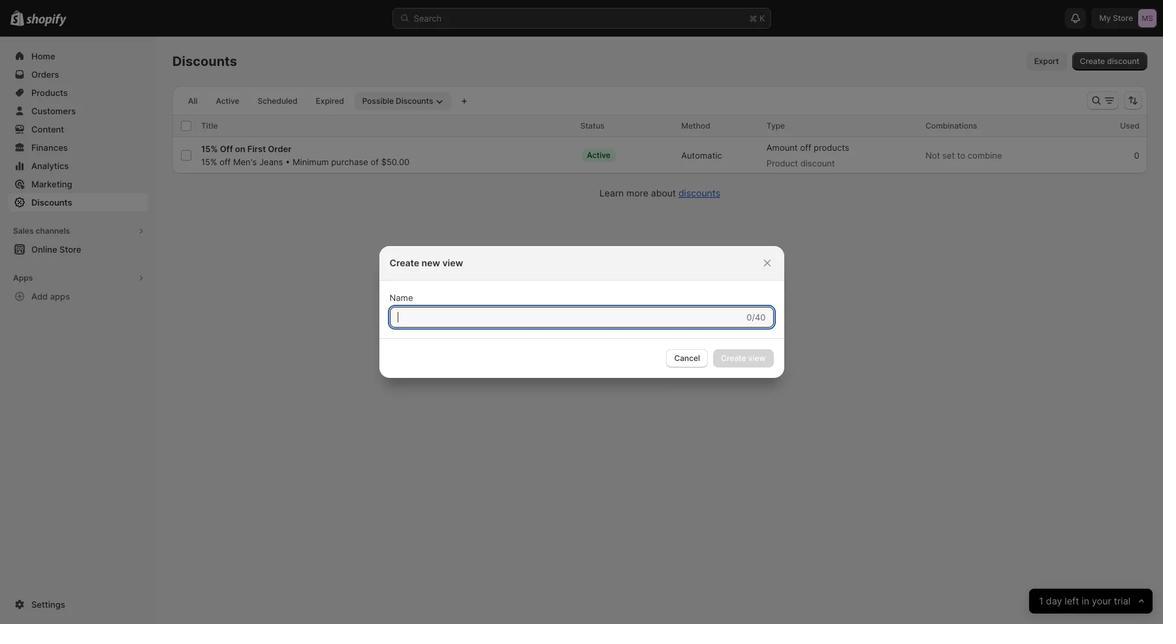 Task type: locate. For each thing, give the bounding box(es) containing it.
discount down products
[[801, 158, 836, 169]]

about
[[651, 188, 676, 199]]

0 horizontal spatial discount
[[801, 158, 836, 169]]

tab list
[[178, 91, 454, 110]]

discounts link
[[8, 193, 149, 212]]

1 horizontal spatial create
[[1081, 56, 1106, 66]]

1 vertical spatial discount
[[801, 158, 836, 169]]

create for create discount
[[1081, 56, 1106, 66]]

status
[[581, 121, 605, 131]]

home link
[[8, 47, 149, 65]]

create discount button
[[1073, 52, 1148, 71]]

discount up used
[[1108, 56, 1140, 66]]

1 vertical spatial 15%
[[201, 157, 217, 167]]

add apps
[[31, 291, 70, 302]]

men's
[[233, 157, 257, 167]]

learn
[[600, 188, 624, 199]]

discounts
[[173, 54, 237, 69], [31, 197, 72, 208]]

create
[[1081, 56, 1106, 66], [390, 257, 420, 269]]

0 vertical spatial off
[[801, 142, 812, 153]]

1 horizontal spatial discount
[[1108, 56, 1140, 66]]

off right amount at right
[[801, 142, 812, 153]]

15% left men's
[[201, 157, 217, 167]]

sales channels button
[[8, 222, 149, 240]]

shopify image
[[26, 14, 67, 27]]

title
[[201, 121, 218, 131]]

0 vertical spatial create
[[1081, 56, 1106, 66]]

create inside dialog
[[390, 257, 420, 269]]

channels
[[36, 226, 70, 236]]

off down off
[[220, 157, 231, 167]]

0 vertical spatial discounts
[[173, 54, 237, 69]]

settings
[[31, 600, 65, 610]]

off
[[801, 142, 812, 153], [220, 157, 231, 167]]

apps button
[[8, 269, 149, 288]]

1 vertical spatial off
[[220, 157, 231, 167]]

create left new
[[390, 257, 420, 269]]

0 horizontal spatial off
[[220, 157, 231, 167]]

2 15% from the top
[[201, 157, 217, 167]]

discounts up channels
[[31, 197, 72, 208]]

•
[[286, 157, 290, 167]]

0 vertical spatial discount
[[1108, 56, 1140, 66]]

home
[[31, 51, 55, 61]]

combine
[[968, 150, 1003, 161]]

create discount
[[1081, 56, 1140, 66]]

type
[[767, 121, 786, 131]]

Name text field
[[390, 307, 745, 328]]

first
[[248, 144, 266, 154]]

title button
[[201, 120, 231, 133]]

1 horizontal spatial discounts
[[173, 54, 237, 69]]

1 15% from the top
[[201, 144, 218, 154]]

amount
[[767, 142, 798, 153]]

create new view
[[390, 257, 463, 269]]

15%
[[201, 144, 218, 154], [201, 157, 217, 167]]

add apps button
[[8, 288, 149, 306]]

0 horizontal spatial create
[[390, 257, 420, 269]]

create inside 'button'
[[1081, 56, 1106, 66]]

discount inside 'button'
[[1108, 56, 1140, 66]]

0 vertical spatial 15%
[[201, 144, 218, 154]]

15% left off
[[201, 144, 218, 154]]

discounts up all
[[173, 54, 237, 69]]

discount
[[1108, 56, 1140, 66], [801, 158, 836, 169]]

create right "export"
[[1081, 56, 1106, 66]]

new
[[422, 257, 440, 269]]

⌘
[[750, 13, 758, 24]]

15% off on first order 15% off men's jeans • minimum purchase of $50.00
[[201, 144, 410, 167]]

product
[[767, 158, 799, 169]]

1 vertical spatial discounts
[[31, 197, 72, 208]]

1 horizontal spatial off
[[801, 142, 812, 153]]

name
[[390, 293, 413, 303]]

add
[[31, 291, 48, 302]]

of
[[371, 157, 379, 167]]

discounts
[[679, 188, 721, 199]]

not
[[926, 150, 941, 161]]

1 vertical spatial create
[[390, 257, 420, 269]]



Task type: describe. For each thing, give the bounding box(es) containing it.
to
[[958, 150, 966, 161]]

order
[[268, 144, 292, 154]]

discounts link
[[679, 188, 721, 199]]

expired
[[316, 96, 344, 106]]

active
[[216, 96, 240, 106]]

used button
[[1121, 120, 1153, 133]]

search
[[414, 13, 442, 24]]

export button
[[1027, 52, 1068, 71]]

cancel
[[675, 354, 701, 363]]

on
[[235, 144, 245, 154]]

all
[[188, 96, 198, 106]]

0
[[1135, 150, 1140, 161]]

0 horizontal spatial discounts
[[31, 197, 72, 208]]

settings link
[[8, 596, 149, 614]]

expired link
[[308, 92, 352, 110]]

more
[[627, 188, 649, 199]]

sales
[[13, 226, 34, 236]]

purchase
[[331, 157, 369, 167]]

create for create new view
[[390, 257, 420, 269]]

not set to combine
[[926, 150, 1003, 161]]

combinations
[[926, 121, 978, 131]]

set
[[943, 150, 956, 161]]

scheduled link
[[250, 92, 306, 110]]

jeans
[[259, 157, 283, 167]]

⌘ k
[[750, 13, 766, 24]]

used
[[1121, 121, 1140, 131]]

method
[[682, 121, 711, 131]]

automatic
[[682, 150, 723, 161]]

all link
[[180, 92, 205, 110]]

minimum
[[293, 157, 329, 167]]

sales channels
[[13, 226, 70, 236]]

off inside 15% off on first order 15% off men's jeans • minimum purchase of $50.00
[[220, 157, 231, 167]]

learn more about discounts
[[600, 188, 721, 199]]

products
[[814, 142, 850, 153]]

view
[[443, 257, 463, 269]]

active link
[[208, 92, 247, 110]]

off
[[220, 144, 233, 154]]

k
[[760, 13, 766, 24]]

amount off products product discount
[[767, 142, 850, 169]]

$50.00
[[381, 157, 410, 167]]

cancel button
[[667, 350, 708, 368]]

apps
[[13, 273, 33, 283]]

discount inside amount off products product discount
[[801, 158, 836, 169]]

export
[[1035, 56, 1060, 66]]

create new view dialog
[[0, 246, 1164, 378]]

apps
[[50, 291, 70, 302]]

off inside amount off products product discount
[[801, 142, 812, 153]]

tab list containing all
[[178, 91, 454, 110]]

scheduled
[[258, 96, 298, 106]]



Task type: vqa. For each thing, say whether or not it's contained in the screenshot.
'Add your first product'
no



